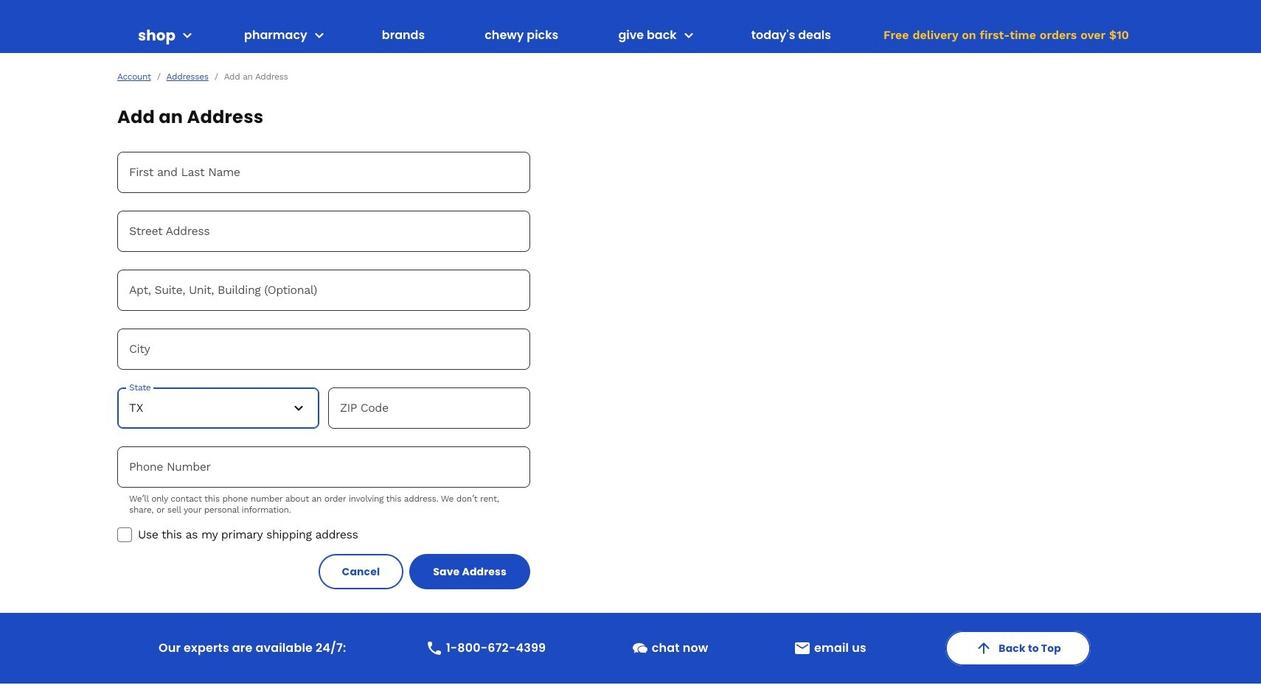 Task type: describe. For each thing, give the bounding box(es) containing it.
menu image
[[178, 27, 196, 44]]

pharmacy menu image
[[310, 27, 328, 44]]

site banner
[[0, 0, 1261, 53]]

chewy support image
[[631, 640, 649, 658]]



Task type: locate. For each thing, give the bounding box(es) containing it.
None text field
[[117, 270, 530, 311], [328, 388, 530, 429], [117, 270, 530, 311], [328, 388, 530, 429]]

None telephone field
[[117, 447, 530, 488]]

None text field
[[117, 152, 530, 193], [117, 211, 530, 252], [117, 329, 530, 370], [117, 152, 530, 193], [117, 211, 530, 252], [117, 329, 530, 370]]

give back menu image
[[680, 27, 698, 44]]



Task type: vqa. For each thing, say whether or not it's contained in the screenshot.
Site banner
yes



